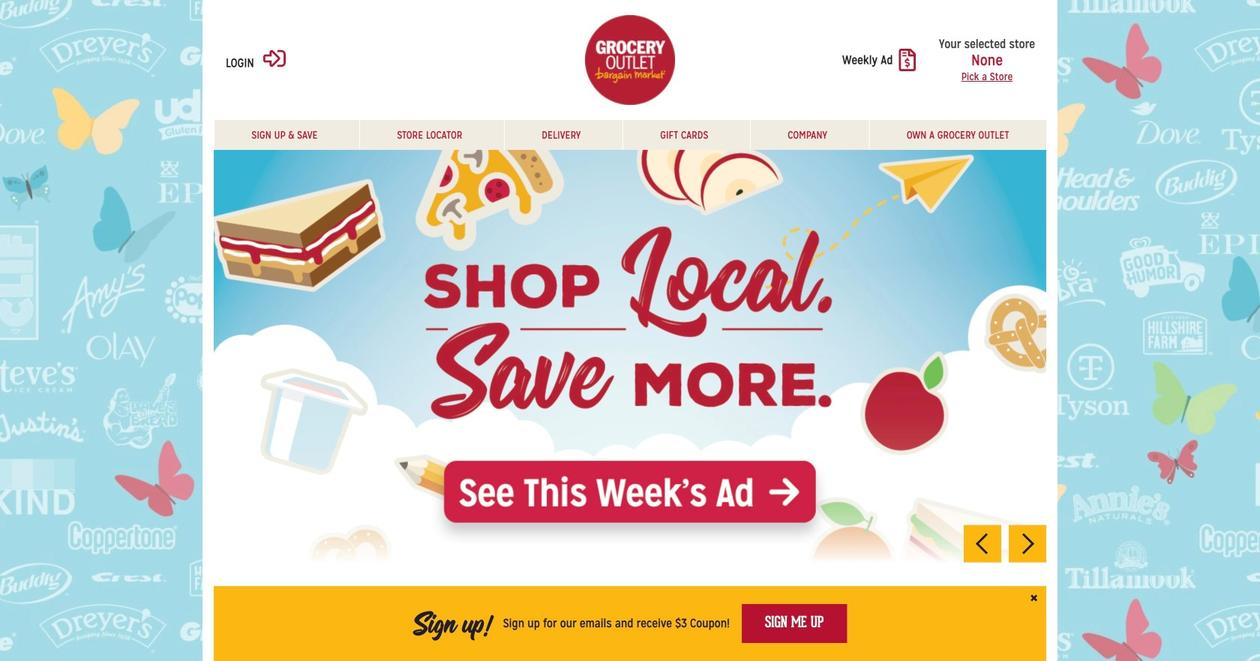 Task type: vqa. For each thing, say whether or not it's contained in the screenshot.
NAVIGATION
yes



Task type: describe. For each thing, give the bounding box(es) containing it.
file invoice dollar image
[[899, 49, 916, 71]]



Task type: locate. For each thing, give the bounding box(es) containing it.
sign in alt image
[[263, 47, 286, 70]]

navigation
[[214, 120, 1047, 150]]

grocery outlet image
[[585, 15, 675, 105]]



